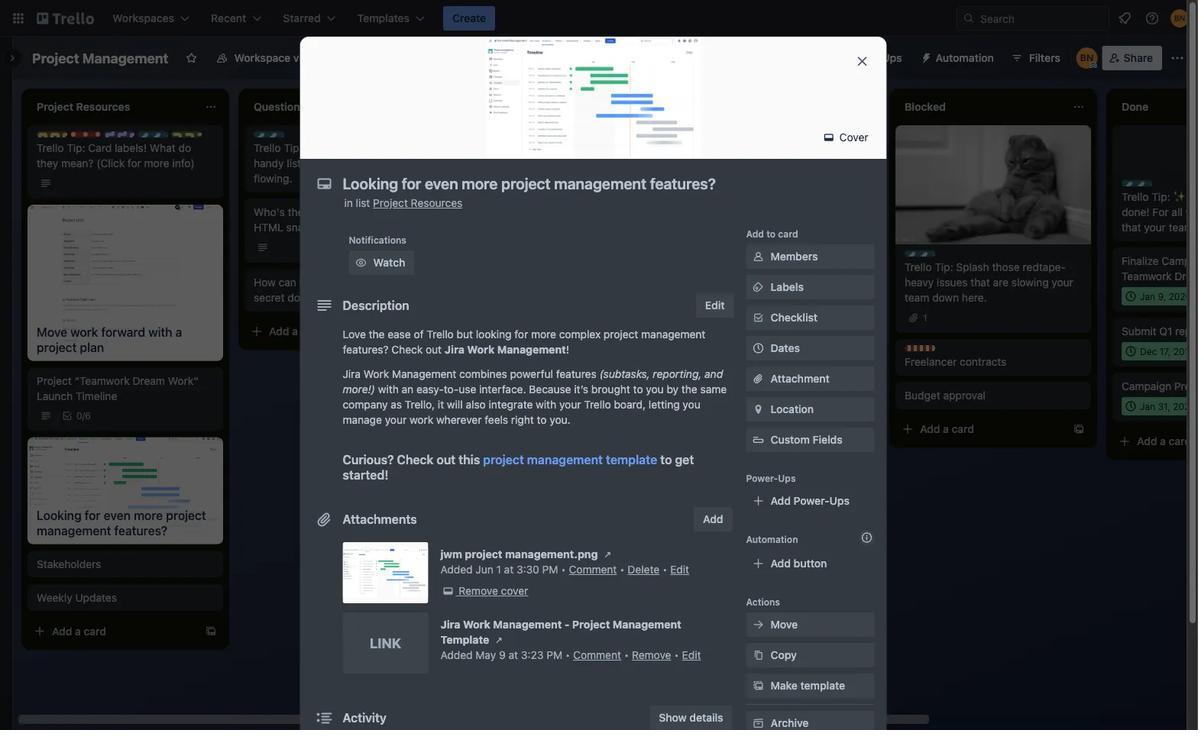 Task type: describe. For each thing, give the bounding box(es) containing it.
0
[[76, 411, 82, 422]]

in
[[344, 197, 353, 209]]

also inside with an easy-to-use interface. because it's brought to you by the same company as trello, it will also integrate with your trello board, letting you manage your work wherever feels right to you.
[[466, 398, 486, 411]]

0 vertical spatial team
[[152, 132, 176, 143]]

-
[[565, 619, 570, 631]]

social
[[688, 249, 717, 261]]

members
[[771, 250, 818, 263]]

contracts
[[960, 356, 1007, 368]]

labels
[[771, 281, 804, 293]]

sm image for location
[[751, 402, 766, 417]]

add button
[[771, 557, 827, 570]]

at for 3:30
[[504, 564, 514, 576]]

edit link for delete
[[670, 564, 689, 576]]

0 vertical spatial color: purple, title: "design team" element
[[104, 131, 176, 143]]

who's
[[254, 206, 285, 219]]

filters button
[[1006, 46, 1065, 70]]

work for jira work management - project management template
[[463, 619, 490, 631]]

card for trello tip: 💬for those in-between tasks that are almost done but also awaiting one last step.
[[735, 304, 757, 316]]

jira work management combines powerful features
[[343, 368, 599, 381]]

finalize
[[1122, 255, 1159, 267]]

🌊slide
[[305, 142, 340, 154]]

Search field
[[975, 7, 1109, 30]]

dream
[[133, 375, 165, 387]]

tip: for 🌊slide
[[284, 142, 302, 154]]

can inside how can i get access to the super secret document?
[[279, 276, 296, 289]]

social media assets link
[[688, 248, 865, 263]]

0 horizontal spatial management
[[527, 453, 603, 467]]

management.png
[[505, 548, 598, 561]]

design inside design team social media assets
[[703, 239, 734, 250]]

the inside with an easy-to-use interface. because it's brought to you by the same company as trello, it will also integrate with your trello board, letting you manage your work wherever feels right to you.
[[682, 383, 697, 396]]

edit button
[[696, 293, 734, 318]]

add inside "button"
[[771, 557, 791, 570]]

work for jira work management !
[[467, 343, 495, 356]]

out inside love the ease of trello but looking for more complex project management features? check out
[[426, 343, 442, 356]]

tip: inside trello tip: 💬for those in-between tasks that are almost done but also awaiting one last step.
[[718, 142, 736, 154]]

powerful
[[510, 368, 553, 381]]

check inside love the ease of trello but looking for more complex project management features? check out
[[391, 343, 423, 356]]

0 horizontal spatial power-
[[746, 473, 778, 484]]

trello tip: 🌊slide your q's into this handy list so your team keeps on flowing. link
[[254, 141, 431, 186]]

are inside trello tip trello tip: splash those redtape- heavy issues that are slowing your team down here.
[[993, 276, 1009, 289]]

step.
[[773, 172, 797, 185]]

add a card for trello tip: card labels! what do they mean? (click for more info)
[[52, 625, 106, 638]]

search image
[[963, 12, 975, 24]]

but inside trello tip: 💬for those in-between tasks that are almost done but also awaiting one last step.
[[821, 157, 837, 170]]

project inside jira work management - project management template
[[572, 619, 610, 631]]

attachment button
[[746, 367, 875, 391]]

cover
[[837, 131, 868, 144]]

who's the best person to fix my html snag?
[[254, 206, 410, 234]]

1 horizontal spatial list
[[356, 197, 370, 209]]

see
[[629, 157, 646, 170]]

0 horizontal spatial design
[[119, 132, 150, 143]]

0 vertical spatial you
[[646, 383, 664, 396]]

manage
[[343, 414, 382, 426]]

who's
[[471, 172, 500, 185]]

budget approval link
[[905, 388, 1082, 403]]

location
[[771, 403, 814, 416]]

sm image for copy
[[751, 648, 766, 663]]

color: lime, title: "halp" element
[[171, 131, 207, 143]]

add inside button
[[703, 513, 723, 526]]

your inside 'trello tip trello tip: this is where assigned tasks live so that your team can see who's working on what and when it's due.'
[[556, 157, 578, 170]]

sm image inside cover link
[[821, 130, 837, 145]]

card for trello tip: 🌊slide your q's into this handy list so your team keeps on flowing.
[[301, 325, 323, 338]]

card for trello tip: card labels! what do they mean? (click for more info)
[[84, 625, 106, 638]]

to left you.
[[537, 414, 547, 426]]

work for jira work management combines powerful features
[[364, 368, 389, 381]]

remove for remove
[[632, 649, 671, 662]]

your up you.
[[559, 398, 581, 411]]

custom fields
[[771, 434, 843, 446]]

dec
[[1140, 346, 1157, 357]]

/
[[82, 411, 85, 422]]

feels
[[485, 414, 508, 426]]

1 vertical spatial color: purple, title: "design team" element
[[688, 238, 760, 250]]

remove cover
[[459, 585, 528, 598]]

but inside love the ease of trello but looking for more complex project management features? check out
[[457, 328, 473, 341]]

jira for jira work management !
[[445, 343, 465, 356]]

submit
[[1122, 325, 1156, 338]]

1 vertical spatial template
[[800, 680, 845, 692]]

management up remove link
[[613, 619, 681, 631]]

added may 9 at 3:23 pm
[[441, 649, 562, 662]]

freelancer contracts link
[[905, 355, 1082, 370]]

submit q1 repor link
[[1122, 324, 1198, 339]]

freelancer contracts
[[905, 356, 1007, 368]]

1 vertical spatial check
[[397, 453, 434, 467]]

down
[[932, 291, 959, 304]]

1 horizontal spatial ben nelson (bennelson96) image
[[1171, 9, 1189, 28]]

jan 31, 2020
[[1140, 401, 1196, 412]]

management for jira work management combines powerful features
[[392, 368, 456, 381]]

a for trello tip: this is where assigned tasks live so that your team can see who's working on what and when it's due.
[[509, 374, 515, 387]]

keeps
[[371, 157, 400, 170]]

description
[[343, 298, 409, 313]]

where
[[557, 142, 587, 154]]

2 vertical spatial project
[[465, 548, 502, 561]]

trello inside the trello tip: card labels! what do they mean? (click for more info)
[[37, 142, 64, 154]]

trello tip: ✨ be link
[[1122, 189, 1198, 235]]

add to card
[[746, 228, 798, 239]]

to up the assets
[[767, 228, 776, 239]]

a down budget approval
[[943, 423, 949, 436]]

color: red, title: "priority" element
[[70, 131, 118, 143]]

the inside how can i get access to the super secret document?
[[374, 276, 390, 289]]

team for down
[[905, 291, 929, 304]]

what
[[150, 142, 176, 154]]

pm for jun 1 at 3:30 pm
[[542, 564, 558, 576]]

team inside design team social media assets
[[736, 239, 760, 250]]

3:23
[[521, 649, 544, 662]]

add a card button for trello tip: 🌊slide your q's into this handy list so your team keeps on flowing.
[[245, 319, 416, 344]]

sm image for archive
[[751, 716, 766, 730]]

checklist
[[771, 311, 818, 324]]

workspace visible
[[234, 52, 326, 64]]

create from template… image for trello tip: 💬for those in-between tasks that are almost done but also awaiting one last step.
[[856, 304, 868, 316]]

1 vertical spatial project
[[483, 453, 524, 467]]

management inside love the ease of trello but looking for more complex project management features? check out
[[641, 328, 706, 341]]

that inside 'trello tip trello tip: this is where assigned tasks live so that your team can see who's working on what and when it's due.'
[[534, 157, 553, 170]]

interface.
[[479, 383, 526, 396]]

to inside who's the best person to fix my html snag?
[[368, 206, 378, 219]]

media
[[720, 249, 750, 261]]

for inside the trello tip: card labels! what do they mean? (click for more info)
[[128, 157, 141, 170]]

0 horizontal spatial automation
[[746, 534, 798, 545]]

add a card down budget approval
[[920, 423, 974, 436]]

complex
[[559, 328, 601, 341]]

sm image for members
[[751, 249, 766, 264]]

your down "as"
[[385, 414, 407, 426]]

trello tip halp
[[153, 132, 207, 143]]

sm image right management.png
[[600, 547, 615, 562]]

started!
[[343, 468, 388, 483]]

how can i get access to the super secret document?
[[254, 276, 421, 304]]

q's
[[368, 142, 384, 154]]

sm image for watch
[[353, 255, 369, 270]]

also inside trello tip: 💬for those in-between tasks that are almost done but also awaiting one last step.
[[840, 157, 860, 170]]

be
[[1187, 191, 1198, 203]]

jan 9, 2020
[[1140, 291, 1191, 302]]

button
[[794, 557, 827, 570]]

cover link
[[817, 125, 878, 150]]

add a card button for trello tip: this is where assigned tasks live so that your team can see who's working on what and when it's due.
[[462, 368, 633, 393]]

sm image for checklist
[[751, 310, 766, 326]]

share
[[1124, 52, 1153, 64]]

tip for handy
[[296, 132, 310, 143]]

can inside 'trello tip trello tip: this is where assigned tasks live so that your team can see who's working on what and when it's due.'
[[608, 157, 626, 170]]

calendar power-up image
[[689, 51, 702, 63]]

2020 for campaign propo
[[1173, 401, 1196, 412]]

0 horizontal spatial ups
[[778, 473, 796, 484]]

halp
[[186, 132, 207, 143]]

tip: for splash
[[935, 261, 953, 274]]

get inside to get started!
[[675, 453, 694, 467]]

management for jira work management !
[[497, 343, 566, 356]]

are inside trello tip: 💬for those in-between tasks that are almost done but also awaiting one last step.
[[739, 157, 755, 170]]

add a card button for trello tip: 💬for those in-between tasks that are almost done but also awaiting one last step.
[[679, 298, 850, 322]]

for inside love the ease of trello but looking for more complex project management features? check out
[[514, 328, 528, 341]]

members link
[[746, 245, 875, 269]]

to up board, at the bottom of page
[[633, 383, 643, 396]]

trello inside trello tip: 💬for those in-between tasks that are almost done but also awaiting one last step.
[[688, 142, 715, 154]]

features?
[[343, 343, 389, 356]]

"teamwork
[[75, 375, 130, 387]]

share button
[[1102, 46, 1162, 70]]

0 horizontal spatial create from template… image
[[205, 625, 217, 638]]

1 vertical spatial this
[[459, 453, 480, 467]]

a for trello tip: card labels! what do they mean? (click for more info)
[[75, 625, 81, 638]]

and inside the (subtasks, reporting, and more!)
[[705, 368, 723, 381]]

dec 17, 2019
[[1140, 346, 1195, 357]]

timeline
[[76, 390, 117, 402]]

done
[[793, 157, 818, 170]]

sm image for move
[[751, 617, 766, 633]]

right
[[511, 414, 534, 426]]

project "teamwork dream work" launch timeline link
[[37, 373, 214, 404]]

1 horizontal spatial power-
[[794, 495, 830, 507]]

so inside 'trello tip trello tip: this is where assigned tasks live so that your team can see who's working on what and when it's due.'
[[519, 157, 531, 170]]

labels link
[[746, 275, 875, 300]]

between
[[813, 142, 855, 154]]

color: sky, title: "trello tip" element for trello tip: this is where assigned tasks live so that your team can see who's working on what and when it's due.
[[471, 131, 527, 143]]

sm image for remove cover
[[441, 584, 456, 599]]

get inside how can i get access to the super secret document?
[[305, 276, 321, 289]]

card for trello tip: this is where assigned tasks live so that your team can see who's working on what and when it's due.
[[518, 374, 540, 387]]

to inside how can i get access to the super secret document?
[[361, 276, 371, 289]]

comment for management.png
[[569, 564, 617, 576]]

awaiting
[[688, 172, 728, 185]]

✨
[[1173, 191, 1184, 203]]

1 horizontal spatial you
[[683, 398, 701, 411]]

1 vertical spatial ben nelson (bennelson96) image
[[1076, 47, 1098, 69]]

color: yellow, title: "copy request" element
[[37, 131, 67, 138]]

sm image for automation
[[914, 46, 936, 67]]

add a card for trello tip: 🌊slide your q's into this handy list so your team keeps on flowing.
[[269, 325, 323, 338]]

by
[[667, 383, 679, 396]]

0 horizontal spatial power-ups
[[746, 473, 796, 484]]

that inside trello tip trello tip: splash those redtape- heavy issues that are slowing your team down here.
[[971, 276, 990, 289]]

this inside the 'trello tip trello tip: 🌊slide your q's into this handy list so your team keeps on flowing.'
[[409, 142, 427, 154]]

tip for that
[[947, 251, 961, 262]]

add a card for trello tip: this is where assigned tasks live so that your team can see who's working on what and when it's due.
[[486, 374, 540, 387]]

redtape-
[[1023, 261, 1066, 274]]

html
[[254, 221, 283, 234]]

jira for jira work management - project management template
[[441, 619, 460, 631]]

the for who's
[[288, 206, 304, 219]]

that inside trello tip: 💬for those in-between tasks that are almost done but also awaiting one last step.
[[717, 157, 736, 170]]

17,
[[1160, 346, 1171, 357]]

on inside the 'trello tip trello tip: 🌊slide your q's into this handy list so your team keeps on flowing.'
[[403, 157, 415, 170]]

pm for may 9 at 3:23 pm
[[547, 649, 562, 662]]

weekly updates
[[37, 591, 117, 604]]



Task type: locate. For each thing, give the bounding box(es) containing it.
0 vertical spatial work
[[467, 343, 495, 356]]

and inside 'trello tip trello tip: this is where assigned tasks live so that your team can see who's working on what and when it's due.'
[[586, 172, 605, 185]]

the down watch button
[[374, 276, 390, 289]]

None text field
[[335, 170, 839, 197]]

2020 inside jan 31, 2020 option
[[1173, 401, 1196, 412]]

1 horizontal spatial for
[[514, 328, 528, 341]]

0 vertical spatial those
[[769, 142, 797, 154]]

jira up more!)
[[343, 368, 361, 381]]

filters
[[1029, 52, 1060, 64]]

sm image inside location link
[[751, 402, 766, 417]]

tip inside trello tip trello tip: ✨ be
[[1164, 181, 1178, 192]]

sm image down actions at the bottom
[[751, 617, 766, 633]]

1 horizontal spatial create from template… image
[[856, 304, 868, 316]]

to-
[[444, 383, 459, 396]]

for down labels!
[[128, 157, 141, 170]]

edit right remove link
[[682, 649, 701, 662]]

sm image for make template
[[751, 679, 766, 694]]

tip: left ✨
[[1152, 191, 1170, 203]]

work up template
[[463, 619, 490, 631]]

jira inside jira work management - project management template
[[441, 619, 460, 631]]

tip: inside the 'trello tip trello tip: 🌊slide your q's into this handy list so your team keeps on flowing.'
[[284, 142, 302, 154]]

0 vertical spatial edit
[[705, 299, 725, 312]]

remove cover link
[[441, 584, 528, 599]]

because
[[529, 383, 571, 396]]

team for keeps
[[343, 157, 368, 170]]

comment down jira work management - project management template
[[573, 649, 621, 662]]

0 notifications image
[[1116, 9, 1134, 28]]

0 vertical spatial create from template… image
[[856, 304, 868, 316]]

the up 'features?'
[[369, 328, 385, 341]]

tip: inside trello tip trello tip: splash those redtape- heavy issues that are slowing your team down here.
[[935, 261, 953, 274]]

tip inside the 'trello tip trello tip: 🌊slide your q's into this handy list so your team keeps on flowing.'
[[296, 132, 310, 143]]

ups down fields
[[830, 495, 850, 507]]

1 vertical spatial out
[[437, 453, 456, 467]]

as
[[391, 398, 402, 411]]

automation up 'add button' in the bottom right of the page
[[746, 534, 798, 545]]

1 vertical spatial for
[[514, 328, 528, 341]]

add a card down weekly updates
[[52, 625, 106, 638]]

project resources link
[[373, 197, 463, 209]]

tip: left 💬for
[[718, 142, 736, 154]]

this down the wherever
[[459, 453, 480, 467]]

tip inside 'trello tip trello tip: this is where assigned tasks live so that your team can see who's working on what and when it's due.'
[[513, 132, 527, 143]]

make
[[771, 680, 798, 692]]

reporting,
[[653, 368, 702, 381]]

tasks up who's
[[471, 157, 497, 170]]

0 vertical spatial at
[[504, 564, 514, 576]]

project up jun
[[465, 548, 502, 561]]

0 vertical spatial for
[[128, 157, 141, 170]]

sm image inside copy link
[[751, 648, 766, 663]]

remove link
[[632, 649, 671, 662]]

so up working
[[519, 157, 531, 170]]

on down into
[[403, 157, 415, 170]]

0 horizontal spatial tasks
[[471, 157, 497, 170]]

trello tip trello tip: ✨ be
[[1122, 181, 1198, 234]]

are down 💬for
[[739, 157, 755, 170]]

management for jira work management - project management template
[[493, 619, 562, 631]]

ups
[[882, 52, 902, 64], [778, 473, 796, 484], [830, 495, 850, 507]]

add a card up integrate at left
[[486, 374, 540, 387]]

0 horizontal spatial ben nelson (bennelson96) image
[[1076, 47, 1098, 69]]

Dec 17, 2019 checkbox
[[1122, 342, 1198, 361]]

sketch the "teamy dreamy" font
[[471, 340, 634, 353]]

archive link
[[746, 711, 875, 730]]

and up the same
[[705, 368, 723, 381]]

that up here.
[[971, 276, 990, 289]]

add a card for trello tip: 💬for those in-between tasks that are almost done but also awaiting one last step.
[[703, 304, 757, 316]]

jan left 9,
[[1140, 291, 1155, 302]]

info)
[[172, 157, 195, 170]]

make template
[[771, 680, 845, 692]]

access
[[324, 276, 358, 289]]

1 vertical spatial edit link
[[682, 649, 701, 662]]

1 horizontal spatial but
[[821, 157, 837, 170]]

sm image inside watch button
[[353, 255, 369, 270]]

propo
[[1174, 380, 1198, 393]]

your left the q's
[[343, 142, 365, 154]]

management up powerful
[[497, 343, 566, 356]]

1 vertical spatial power-ups
[[746, 473, 796, 484]]

1 horizontal spatial tasks
[[688, 157, 714, 170]]

power-ups
[[846, 52, 902, 64], [746, 473, 796, 484]]

add power-ups
[[771, 495, 850, 507]]

1 vertical spatial can
[[279, 276, 296, 289]]

sm image for labels
[[751, 280, 766, 295]]

0 horizontal spatial you
[[646, 383, 664, 396]]

tip: inside 'trello tip trello tip: this is where assigned tasks live so that your team can see who's working on what and when it's due.'
[[501, 142, 519, 154]]

trello tip trello tip: this is where assigned tasks live so that your team can see who's working on what and when it's due.
[[471, 132, 646, 200]]

team for can
[[581, 157, 605, 170]]

sm image inside the automation button
[[914, 46, 936, 67]]

1 vertical spatial design
[[703, 239, 734, 250]]

automation inside the automation button
[[936, 52, 994, 64]]

!
[[566, 343, 569, 356]]

pm
[[542, 564, 558, 576], [547, 649, 562, 662]]

your up what
[[556, 157, 578, 170]]

0 horizontal spatial on
[[403, 157, 415, 170]]

0 horizontal spatial can
[[279, 276, 296, 289]]

1 horizontal spatial team
[[736, 239, 760, 250]]

edit for jira work management - project management template
[[682, 649, 701, 662]]

a down weekly updates
[[75, 625, 81, 638]]

management inside board name text box
[[82, 50, 168, 66]]

1 vertical spatial 2020
[[1173, 401, 1196, 412]]

sm image
[[914, 46, 936, 67], [751, 249, 766, 264], [353, 255, 369, 270], [600, 547, 615, 562], [441, 584, 456, 599], [492, 633, 507, 648], [751, 679, 766, 694]]

power- inside button
[[846, 52, 882, 64]]

trello tip trello tip: splash those redtape- heavy issues that are slowing your team down here.
[[905, 251, 1073, 304]]

team down the heavy
[[905, 291, 929, 304]]

custom
[[771, 434, 810, 446]]

0 vertical spatial check
[[391, 343, 423, 356]]

project inside board name text box
[[32, 50, 79, 66]]

2 vertical spatial create from template… image
[[205, 625, 217, 638]]

open information menu image
[[1145, 11, 1160, 26]]

ben nelson (bennelson96) image right open information menu icon
[[1171, 9, 1189, 28]]

power-
[[846, 52, 882, 64], [746, 473, 778, 484], [794, 495, 830, 507]]

sm image
[[821, 130, 837, 145], [751, 280, 766, 295], [751, 310, 766, 326], [751, 402, 766, 417], [751, 617, 766, 633], [751, 648, 766, 663], [751, 716, 766, 730]]

1 horizontal spatial this
[[459, 453, 480, 467]]

0 vertical spatial but
[[821, 157, 837, 170]]

2 vertical spatial power-
[[794, 495, 830, 507]]

tasks
[[471, 157, 497, 170], [688, 157, 714, 170]]

list right in
[[356, 197, 370, 209]]

tip: inside the trello tip: card labels! what do they mean? (click for more info)
[[67, 142, 85, 154]]

can left i
[[279, 276, 296, 289]]

💬for
[[739, 142, 766, 154]]

edit link for remove
[[682, 649, 701, 662]]

details
[[690, 712, 723, 724]]

tasks up awaiting
[[688, 157, 714, 170]]

add a card down the 'media'
[[703, 304, 757, 316]]

add button
[[694, 507, 732, 532]]

you left by
[[646, 383, 664, 396]]

0 horizontal spatial template
[[606, 453, 657, 467]]

1 vertical spatial power-
[[746, 473, 778, 484]]

weekly updates link
[[37, 590, 214, 605]]

jun
[[476, 564, 493, 576]]

tip
[[180, 132, 194, 143], [296, 132, 310, 143], [513, 132, 527, 143], [1164, 181, 1178, 192], [947, 251, 961, 262]]

sm image inside checklist link
[[751, 310, 766, 326]]

jan for finalize
[[1140, 291, 1155, 302]]

tip: up issues
[[935, 261, 953, 274]]

1 horizontal spatial remove
[[632, 649, 671, 662]]

0 vertical spatial edit link
[[670, 564, 689, 576]]

0 horizontal spatial team
[[152, 132, 176, 143]]

color: sky, title: "trello tip" element
[[138, 131, 194, 143], [254, 131, 310, 143], [471, 131, 527, 143], [688, 131, 718, 138], [1122, 180, 1178, 192], [905, 251, 961, 262]]

2 horizontal spatial ups
[[882, 52, 902, 64]]

sm image inside archive link
[[751, 716, 766, 730]]

curious?
[[343, 453, 394, 467]]

2020 right 9,
[[1169, 291, 1191, 302]]

trello tip: 💬for those in-between tasks that are almost done but also awaiting one last step. link
[[688, 141, 865, 186]]

0 vertical spatial 1
[[923, 312, 927, 323]]

team inside trello tip trello tip: splash those redtape- heavy issues that are slowing your team down here.
[[905, 291, 929, 304]]

color: sky, title: "trello tip" element for trello tip: 💬for those in-between tasks that are almost done but also awaiting one last step.
[[688, 131, 718, 138]]

work down looking
[[467, 343, 495, 356]]

but down between
[[821, 157, 837, 170]]

0 vertical spatial comment
[[569, 564, 617, 576]]

jira for jira work management combines powerful features
[[343, 368, 361, 381]]

1 horizontal spatial color: purple, title: "design team" element
[[688, 238, 760, 250]]

1 vertical spatial added
[[441, 649, 473, 662]]

customize views image
[[476, 50, 491, 66]]

2 vertical spatial work
[[463, 619, 490, 631]]

a down document?
[[292, 325, 298, 338]]

1 horizontal spatial and
[[705, 368, 723, 381]]

added for added may 9 at 3:23 pm
[[441, 649, 473, 662]]

tip: inside trello tip trello tip: ✨ be
[[1152, 191, 1170, 203]]

delete
[[628, 564, 660, 576]]

so down 🌊slide at the top left of the page
[[304, 157, 316, 170]]

1 horizontal spatial so
[[519, 157, 531, 170]]

assets
[[753, 249, 785, 261]]

0 horizontal spatial so
[[304, 157, 316, 170]]

flowing.
[[254, 172, 292, 185]]

0 horizontal spatial that
[[534, 157, 553, 170]]

create from template… image down labels link at top
[[856, 304, 868, 316]]

1 vertical spatial jan
[[1140, 401, 1155, 412]]

0 horizontal spatial 1
[[496, 564, 501, 576]]

to inside to get started!
[[660, 453, 672, 467]]

dates
[[771, 342, 800, 355]]

tip: for ✨
[[1152, 191, 1170, 203]]

team inside 'trello tip trello tip: this is where assigned tasks live so that your team can see who's working on what and when it's due.'
[[581, 157, 605, 170]]

1 vertical spatial jira
[[343, 368, 361, 381]]

1 vertical spatial 1
[[496, 564, 501, 576]]

color: sky, title: "trello tip" element for trello tip: splash those redtape- heavy issues that are slowing your team down here.
[[905, 251, 961, 262]]

campaign propo
[[1122, 380, 1198, 393]]

and right what
[[586, 172, 605, 185]]

1 horizontal spatial those
[[992, 261, 1020, 274]]

0 vertical spatial with
[[378, 383, 399, 396]]

1 horizontal spatial template
[[800, 680, 845, 692]]

1 horizontal spatial power-ups
[[846, 52, 902, 64]]

2 horizontal spatial create from template… image
[[1073, 423, 1085, 436]]

color: orange, title: "one more step" element
[[905, 345, 935, 351]]

1 horizontal spatial on
[[544, 172, 557, 185]]

get
[[305, 276, 321, 289], [675, 453, 694, 467]]

the inside love the ease of trello but looking for more complex project management features? check out
[[369, 328, 385, 341]]

tip: up mean?
[[67, 142, 85, 154]]

sketch
[[471, 340, 505, 353]]

who's the best person to fix my html snag? link
[[254, 205, 431, 235]]

your down redtape- at the top right of page
[[1052, 276, 1073, 289]]

sm image up added may 9 at 3:23 pm
[[492, 633, 507, 648]]

0 vertical spatial 2020
[[1169, 291, 1191, 302]]

1 tasks from the left
[[471, 157, 497, 170]]

delete link
[[628, 564, 660, 576]]

comment link down jira work management - project management template
[[573, 649, 621, 662]]

0 vertical spatial power-ups
[[846, 52, 902, 64]]

create from template… image
[[856, 304, 868, 316], [639, 374, 651, 387]]

this right into
[[409, 142, 427, 154]]

project up (subtasks,
[[604, 328, 638, 341]]

template down copy link
[[800, 680, 845, 692]]

but
[[821, 157, 837, 170], [457, 328, 473, 341]]

ups inside power-ups button
[[882, 52, 902, 64]]

ups inside add power-ups link
[[830, 495, 850, 507]]

1 vertical spatial team
[[736, 239, 760, 250]]

at down jwm project management.png
[[504, 564, 514, 576]]

approval
[[943, 389, 986, 402]]

more inside love the ease of trello but looking for more complex project management features? check out
[[531, 328, 556, 341]]

tip: up live
[[501, 142, 519, 154]]

here.
[[962, 291, 987, 304]]

with down because
[[536, 398, 556, 411]]

those up almost
[[769, 142, 797, 154]]

comment link for management.png
[[569, 564, 617, 576]]

ben nelson (bennelson96) image right filters
[[1076, 47, 1098, 69]]

due.
[[488, 188, 510, 200]]

make template link
[[746, 674, 875, 698]]

the inside who's the best person to fix my html snag?
[[288, 206, 304, 219]]

1 vertical spatial automation
[[746, 534, 798, 545]]

0 vertical spatial on
[[403, 157, 415, 170]]

Board name text field
[[24, 46, 176, 70]]

a for trello tip: 🌊slide your q's into this handy list so your team keeps on flowing.
[[292, 325, 298, 338]]

the for love
[[369, 328, 385, 341]]

remove up show
[[632, 649, 671, 662]]

to get started!
[[343, 453, 694, 483]]

but left looking
[[457, 328, 473, 341]]

jan for campaign
[[1140, 401, 1155, 412]]

color: sky, title: "trello tip" element for trello tip: ✨ be
[[1122, 180, 1178, 192]]

management down you.
[[527, 453, 603, 467]]

also down between
[[840, 157, 860, 170]]

1 horizontal spatial are
[[993, 276, 1009, 289]]

1 horizontal spatial management
[[641, 328, 706, 341]]

that up one
[[717, 157, 736, 170]]

trello tip: this is where assigned tasks live so that your team can see who's working on what and when it's due. link
[[471, 141, 648, 202]]

snag?
[[286, 221, 315, 234]]

cover
[[501, 585, 528, 598]]

management
[[641, 328, 706, 341], [527, 453, 603, 467]]

remove down jun
[[459, 585, 498, 598]]

2 tasks from the left
[[688, 157, 714, 170]]

get right i
[[305, 276, 321, 289]]

can up the when
[[608, 157, 626, 170]]

notifications
[[349, 235, 406, 245]]

the for sketch
[[507, 340, 523, 353]]

with up "as"
[[378, 383, 399, 396]]

trello inside love the ease of trello but looking for more complex project management features? check out
[[427, 328, 454, 341]]

comment link for management
[[573, 649, 621, 662]]

0 vertical spatial also
[[840, 157, 860, 170]]

sm image inside members link
[[751, 249, 766, 264]]

more inside the trello tip: card labels! what do they mean? (click for more info)
[[144, 157, 169, 170]]

you down the same
[[683, 398, 701, 411]]

jan inside jan 31, 2020 option
[[1140, 401, 1155, 412]]

9
[[499, 649, 506, 662]]

0 vertical spatial create from template… image
[[422, 326, 434, 338]]

create from template… image up board, at the bottom of page
[[639, 374, 651, 387]]

0 horizontal spatial more
[[144, 157, 169, 170]]

add a card down document?
[[269, 325, 323, 338]]

those inside trello tip: 💬for those in-between tasks that are almost done but also awaiting one last step.
[[769, 142, 797, 154]]

work inside jira work management - project management template
[[463, 619, 490, 631]]

edit inside 'button'
[[705, 299, 725, 312]]

1 horizontal spatial create from template… image
[[422, 326, 434, 338]]

sm image left copy
[[751, 648, 766, 663]]

launch
[[37, 390, 73, 402]]

on inside 'trello tip trello tip: this is where assigned tasks live so that your team can see who's working on what and when it's due.'
[[544, 172, 557, 185]]

splash
[[956, 261, 989, 274]]

automation down search icon at top
[[936, 52, 994, 64]]

0 horizontal spatial but
[[457, 328, 473, 341]]

your inside trello tip trello tip: splash those redtape- heavy issues that are slowing your team down here.
[[1052, 276, 1073, 289]]

1 vertical spatial you
[[683, 398, 701, 411]]

a for trello tip: 💬for those in-between tasks that are almost done but also awaiting one last step.
[[726, 304, 732, 316]]

at for 3:23
[[509, 649, 518, 662]]

2 jan from the top
[[1140, 401, 1155, 412]]

0 vertical spatial jan
[[1140, 291, 1155, 302]]

0 vertical spatial added
[[441, 564, 473, 576]]

with
[[378, 383, 399, 396], [536, 398, 556, 411]]

1 vertical spatial more
[[531, 328, 556, 341]]

1 vertical spatial list
[[356, 197, 370, 209]]

team down the assigned
[[581, 157, 605, 170]]

2020 for finalize campai
[[1169, 291, 1191, 302]]

remove for remove cover
[[459, 585, 498, 598]]

comment for management
[[573, 649, 621, 662]]

card
[[778, 228, 798, 239], [735, 304, 757, 316], [301, 325, 323, 338], [518, 374, 540, 387], [952, 423, 974, 436], [84, 625, 106, 638]]

automation button
[[914, 46, 1003, 70]]

edit link right remove link
[[682, 649, 701, 662]]

3:30
[[517, 564, 539, 576]]

create from template… image for budget approval
[[1073, 423, 1085, 436]]

template down board, at the bottom of page
[[606, 453, 657, 467]]

added for added jun 1 at 3:30 pm
[[441, 564, 473, 576]]

pm right 3:23
[[547, 649, 562, 662]]

sm image down jwm
[[441, 584, 456, 599]]

campai
[[1162, 255, 1198, 267]]

(subtasks,
[[599, 368, 650, 381]]

check down work
[[397, 453, 434, 467]]

1 up color: orange, title: "one more step" element
[[923, 312, 927, 323]]

color: purple, title: "design team" element
[[104, 131, 176, 143], [688, 238, 760, 250]]

use
[[459, 383, 476, 396]]

create from template… image for how can i get access to the super secret document?
[[422, 326, 434, 338]]

1 vertical spatial edit
[[670, 564, 689, 576]]

2 so from the left
[[519, 157, 531, 170]]

board,
[[614, 398, 646, 411]]

work up more!)
[[364, 368, 389, 381]]

so inside the 'trello tip trello tip: 🌊slide your q's into this handy list so your team keeps on flowing.'
[[304, 157, 316, 170]]

1 vertical spatial create from template… image
[[1073, 423, 1085, 436]]

1 so from the left
[[304, 157, 316, 170]]

move
[[771, 619, 798, 631]]

primary element
[[0, 0, 1198, 37]]

design team social media assets
[[688, 239, 785, 261]]

team inside the 'trello tip trello tip: 🌊slide your q's into this handy list so your team keeps on flowing.'
[[343, 157, 368, 170]]

tip for live
[[513, 132, 527, 143]]

campaign propo link
[[1122, 379, 1198, 394]]

to down letting
[[660, 453, 672, 467]]

tasks inside trello tip: 💬for those in-between tasks that are almost done but also awaiting one last step.
[[688, 157, 714, 170]]

may
[[476, 649, 496, 662]]

sm image right the 'media'
[[751, 249, 766, 264]]

0 vertical spatial list
[[287, 157, 301, 170]]

0 horizontal spatial with
[[378, 383, 399, 396]]

jira up jira work management combines powerful features
[[445, 343, 465, 356]]

Jan 9, 2020 checkbox
[[1122, 287, 1196, 306]]

those inside trello tip trello tip: splash those redtape- heavy issues that are slowing your team down here.
[[992, 261, 1020, 274]]

0 vertical spatial are
[[739, 157, 755, 170]]

trello inside with an easy-to-use interface. because it's brought to you by the same company as trello, it will also integrate with your trello board, letting you manage your work wherever feels right to you.
[[584, 398, 611, 411]]

comment down management.png
[[569, 564, 617, 576]]

1 horizontal spatial more
[[531, 328, 556, 341]]

power-ups inside button
[[846, 52, 902, 64]]

is
[[546, 142, 554, 154]]

jan inside jan 9, 2020 checkbox
[[1140, 291, 1155, 302]]

2 horizontal spatial power-
[[846, 52, 882, 64]]

1 vertical spatial also
[[466, 398, 486, 411]]

2020 inside jan 9, 2020 checkbox
[[1169, 291, 1191, 302]]

sm image inside labels link
[[751, 280, 766, 295]]

the right by
[[682, 383, 697, 396]]

tip inside trello tip trello tip: splash those redtape- heavy issues that are slowing your team down here.
[[947, 251, 961, 262]]

0 horizontal spatial this
[[409, 142, 427, 154]]

team down the q's
[[343, 157, 368, 170]]

1 jan from the top
[[1140, 291, 1155, 302]]

0 horizontal spatial team
[[343, 157, 368, 170]]

1 vertical spatial work
[[364, 368, 389, 381]]

sm image inside make template link
[[751, 679, 766, 694]]

2 added from the top
[[441, 649, 473, 662]]

create
[[452, 12, 486, 24]]

on
[[403, 157, 415, 170], [544, 172, 557, 185]]

into
[[387, 142, 406, 154]]

color: sky, title: "trello tip" element for trello tip: 🌊slide your q's into this handy list so your team keeps on flowing.
[[254, 131, 310, 143]]

show menu image
[[1170, 50, 1185, 66]]

tip: for this
[[501, 142, 519, 154]]

list inside the 'trello tip trello tip: 🌊slide your q's into this handy list so your team keeps on flowing.'
[[287, 157, 301, 170]]

team
[[152, 132, 176, 143], [736, 239, 760, 250]]

comment link down management.png
[[569, 564, 617, 576]]

1 vertical spatial at
[[509, 649, 518, 662]]

0 / 6
[[76, 411, 91, 422]]

0 horizontal spatial list
[[287, 157, 301, 170]]

0 vertical spatial ben nelson (bennelson96) image
[[1171, 9, 1189, 28]]

Jan 31, 2020 checkbox
[[1122, 397, 1198, 416]]

link
[[370, 635, 401, 651]]

sm image inside move link
[[751, 617, 766, 633]]

ben nelson (bennelson96) image
[[1171, 9, 1189, 28], [1076, 47, 1098, 69]]

to left fix
[[368, 206, 378, 219]]

1 vertical spatial comment link
[[573, 649, 621, 662]]

project down feels
[[483, 453, 524, 467]]

1 added from the top
[[441, 564, 473, 576]]

the
[[288, 206, 304, 219], [374, 276, 390, 289], [369, 328, 385, 341], [507, 340, 523, 353], [682, 383, 697, 396]]

pm down management.png
[[542, 564, 558, 576]]

jira work management !
[[445, 343, 569, 356]]

that
[[534, 157, 553, 170], [717, 157, 736, 170], [971, 276, 990, 289]]

create from template… image
[[422, 326, 434, 338], [1073, 423, 1085, 436], [205, 625, 217, 638]]

also down use
[[466, 398, 486, 411]]

1 vertical spatial remove
[[632, 649, 671, 662]]

the right sketch
[[507, 340, 523, 353]]

tasks inside 'trello tip trello tip: this is where assigned tasks live so that your team can see who's working on what and when it's due.'
[[471, 157, 497, 170]]

1 horizontal spatial 1
[[923, 312, 927, 323]]

in list project resources
[[344, 197, 463, 209]]

2 vertical spatial jira
[[441, 619, 460, 631]]

project inside love the ease of trello but looking for more complex project management features? check out
[[604, 328, 638, 341]]

edit for jwm project management.png
[[670, 564, 689, 576]]

jwm
[[441, 548, 462, 561]]

sm image right in-
[[821, 130, 837, 145]]

0 vertical spatial management
[[641, 328, 706, 341]]

sm image left make
[[751, 679, 766, 694]]

get down letting
[[675, 453, 694, 467]]

star or unstar board image
[[185, 52, 198, 64]]

0 vertical spatial ups
[[882, 52, 902, 64]]

features
[[556, 368, 597, 381]]

create from template… image for trello tip: this is where assigned tasks live so that your team can see who's working on what and when it's due.
[[639, 374, 651, 387]]

project inside 'project "teamwork dream work" launch timeline'
[[37, 375, 72, 387]]

list right handy
[[287, 157, 301, 170]]

1 vertical spatial management
[[527, 453, 603, 467]]

0 vertical spatial automation
[[936, 52, 994, 64]]

you.
[[550, 414, 571, 426]]

1 vertical spatial with
[[536, 398, 556, 411]]

fields
[[813, 434, 843, 446]]

trello tip: card labels! what do they mean? (click for more info) link
[[37, 141, 214, 171]]

your down 🌊slide at the top left of the page
[[319, 157, 340, 170]]

add a card button for trello tip: card labels! what do they mean? (click for more info)
[[28, 619, 199, 644]]

management up 3:23
[[493, 619, 562, 631]]



Task type: vqa. For each thing, say whether or not it's contained in the screenshot.
Remove link
yes



